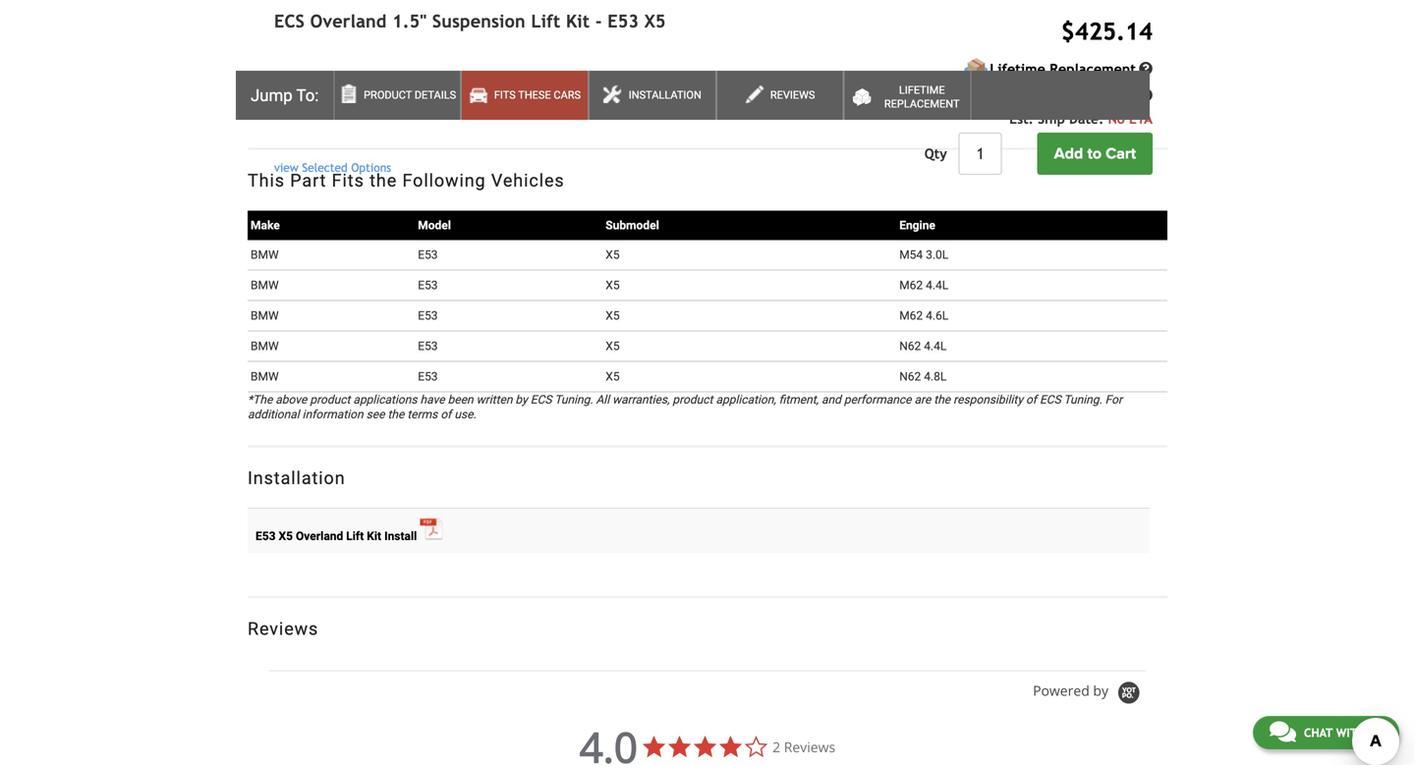 Task type: locate. For each thing, give the bounding box(es) containing it.
4.4l
[[926, 279, 949, 292], [924, 339, 947, 353]]

installation down additional
[[248, 468, 345, 489]]

0 vertical spatial and
[[526, 67, 546, 81]]

kit left -
[[566, 11, 590, 31]]

to inside add to cart 'button'
[[1087, 144, 1102, 163]]

1 horizontal spatial kit
[[566, 11, 590, 31]]

1 horizontal spatial air
[[572, 67, 585, 81]]

use.
[[454, 408, 476, 422]]

are right links
[[522, 82, 539, 95]]

x5
[[644, 11, 666, 31], [606, 248, 620, 262], [606, 279, 620, 292], [606, 309, 620, 323], [606, 339, 620, 353], [606, 370, 620, 384], [279, 530, 293, 544]]

installation
[[629, 89, 701, 101], [248, 468, 345, 489]]

n62 4.8l
[[899, 370, 947, 384]]

1 vertical spatial suspension
[[322, 82, 382, 95]]

e53 for m54 3.0l
[[418, 248, 438, 262]]

0 horizontal spatial product
[[310, 393, 350, 407]]

m62
[[899, 279, 923, 292], [899, 309, 923, 323]]

rear up required at the top
[[548, 67, 569, 81]]

1 horizontal spatial are
[[914, 393, 931, 407]]

are inside *the above product applications have been written by                 ecs tuning. all warranties, product application, fitment,                 and performance are the responsibility of ecs tuning.                 for additional information see the terms of use.
[[914, 393, 931, 407]]

submodel
[[606, 219, 659, 232]]

on-
[[590, 96, 608, 110]]

0 vertical spatial to
[[375, 67, 386, 81]]

for inside *the above product applications have been written by                 ecs tuning. all warranties, product application, fitment,                 and performance are the responsibility of ecs tuning.                 for additional information see the terms of use.
[[1105, 393, 1122, 407]]

1 vertical spatial of
[[441, 408, 451, 422]]

2 product from the left
[[673, 393, 713, 407]]

0 horizontal spatial are
[[522, 82, 539, 95]]

product details link
[[333, 71, 461, 120]]

4.4l for n62 4.4l
[[924, 339, 947, 353]]

all
[[306, 23, 318, 37]]

1 vertical spatial fits
[[332, 171, 364, 191]]

0 horizontal spatial lifetime replacement
[[884, 84, 960, 110]]

of left the use.
[[441, 408, 451, 422]]

0 horizontal spatial suspension
[[322, 82, 382, 95]]

clearance for 30"+ tires. 1.5" lift all around
[[262, 8, 391, 37]]

1 product from the left
[[310, 393, 350, 407]]

0 vertical spatial n62
[[899, 339, 921, 353]]

of
[[1026, 393, 1037, 407], [441, 408, 451, 422]]

0 vertical spatial suspension
[[588, 67, 648, 81]]

2 reviews
[[773, 738, 835, 757]]

selected options
[[302, 161, 391, 174]]

1 vertical spatial are
[[914, 393, 931, 407]]

suspension up the (es4338291)
[[588, 67, 648, 81]]

1 m62 from the top
[[899, 279, 923, 292]]

1 horizontal spatial product
[[673, 393, 713, 407]]

0 horizontal spatial lifetime
[[899, 84, 945, 96]]

part
[[290, 171, 327, 191]]

n62 up n62 4.8l
[[899, 339, 921, 353]]

0 vertical spatial of
[[1026, 393, 1037, 407]]

4.4l up 4.6l
[[926, 279, 949, 292]]

2 n62 from the top
[[899, 370, 921, 384]]

1 vertical spatial and
[[822, 393, 841, 407]]

question circle image
[[1139, 62, 1153, 76]]

with
[[417, 67, 439, 81], [1336, 726, 1365, 740]]

this product is lifetime replacement eligible image
[[964, 57, 988, 82]]

x5's
[[699, 67, 721, 81]]

3.0l
[[926, 248, 949, 262]]

bmw inside specifically designed to work with both coil spring and rear air suspension e53/e70 x5's for rear air suspension vehicles, the leveling links are required (es4338291) for rear coil springs vehicles, schwaben's  bmw e53/e70 rear on-car spring compressor tool is strongly recommended (es4338078)
[[484, 96, 512, 110]]

the down both coil
[[433, 82, 450, 95]]

designed
[[325, 67, 372, 81]]

recommended
[[815, 96, 891, 110]]

replacement down 425.14
[[1050, 61, 1136, 77]]

for
[[262, 82, 279, 95], [262, 96, 279, 110], [1105, 393, 1122, 407]]

bmw for n62 4.8l
[[251, 370, 279, 384]]

x5 for m54 3.0l
[[606, 248, 620, 262]]

and right fitment,
[[822, 393, 841, 407]]

to inside specifically designed to work with both coil spring and rear air suspension e53/e70 x5's for rear air suspension vehicles, the leveling links are required (es4338291) for rear coil springs vehicles, schwaben's  bmw e53/e70 rear on-car spring compressor tool is strongly recommended (es4338078)
[[375, 67, 386, 81]]

lifetime replacement link
[[844, 71, 971, 120]]

0 horizontal spatial installation
[[248, 468, 345, 489]]

0 horizontal spatial of
[[441, 408, 451, 422]]

m62 4.6l
[[899, 309, 949, 323]]

lifetime replacement up ship
[[990, 61, 1136, 77]]

fits right part
[[332, 171, 364, 191]]

0 vertical spatial 4.4l
[[926, 279, 949, 292]]

rear down specifically
[[282, 82, 303, 95]]

the
[[433, 82, 450, 95], [370, 171, 397, 191], [934, 393, 950, 407], [388, 408, 404, 422]]

are
[[522, 82, 539, 95], [914, 393, 931, 407]]

the inside specifically designed to work with both coil spring and rear air suspension e53/e70 x5's for rear air suspension vehicles, the leveling links are required (es4338291) for rear coil springs vehicles, schwaben's  bmw e53/e70 rear on-car spring compressor tool is strongly recommended (es4338078)
[[433, 82, 450, 95]]

with left us
[[1336, 726, 1365, 740]]

specifically
[[262, 67, 322, 81]]

0 vertical spatial for
[[262, 82, 279, 95]]

1 horizontal spatial and
[[822, 393, 841, 407]]

the right selected
[[370, 171, 397, 191]]

leveling
[[453, 82, 492, 95]]

e53/e70
[[651, 67, 696, 81], [515, 96, 560, 110]]

to
[[375, 67, 386, 81], [1087, 144, 1102, 163]]

all
[[596, 393, 609, 407]]

lifetime replacement up qty
[[884, 84, 960, 110]]

reviews
[[770, 89, 815, 101], [248, 619, 319, 640], [784, 738, 835, 757]]

engine
[[899, 219, 935, 232]]

performance
[[844, 393, 911, 407]]

fits down "spring"
[[494, 89, 516, 101]]

reviews link
[[716, 71, 844, 120]]

kit
[[566, 11, 590, 31], [367, 530, 381, 544]]

make
[[251, 219, 280, 232]]

e53 for n62 4.4l
[[418, 339, 438, 353]]

bmw for m54 3.0l
[[251, 248, 279, 262]]

this part fits the following vehicles
[[248, 171, 565, 191]]

0 vertical spatial m62
[[899, 279, 923, 292]]

spring
[[490, 67, 523, 81]]

m62 left 4.6l
[[899, 309, 923, 323]]

tuning. left all in the bottom of the page
[[554, 393, 593, 407]]

0 vertical spatial overland
[[310, 11, 387, 31]]

lift left the install
[[346, 530, 364, 544]]

0 horizontal spatial e53/e70
[[515, 96, 560, 110]]

*the
[[248, 393, 273, 407]]

0 vertical spatial replacement
[[1050, 61, 1136, 77]]

0 vertical spatial are
[[522, 82, 539, 95]]

m62 down m54
[[899, 279, 923, 292]]

2 vertical spatial reviews
[[784, 738, 835, 757]]

by right written
[[515, 393, 528, 407]]

x5 for n62 4.8l
[[606, 370, 620, 384]]

around
[[321, 23, 358, 37]]

4.0 star rating element
[[580, 719, 638, 766]]

e53/e70 down required at the top
[[515, 96, 560, 110]]

0 horizontal spatial fits
[[332, 171, 364, 191]]

(es4338291)
[[588, 82, 656, 95]]

1 vertical spatial to
[[1087, 144, 1102, 163]]

lifetime up (es4338078)
[[899, 84, 945, 96]]

e53 for m62 4.6l
[[418, 309, 438, 323]]

ecs right written
[[530, 393, 552, 407]]

replacement
[[1050, 61, 1136, 77], [884, 98, 960, 110]]

install
[[384, 530, 417, 544]]

0 horizontal spatial with
[[417, 67, 439, 81]]

0 vertical spatial by
[[515, 393, 528, 407]]

0 horizontal spatial kit
[[367, 530, 381, 544]]

overland
[[310, 11, 387, 31], [296, 530, 343, 544]]

is
[[758, 96, 767, 110]]

powered
[[1033, 682, 1090, 700]]

1 vertical spatial with
[[1336, 726, 1365, 740]]

options
[[351, 161, 391, 174]]

1 vertical spatial air
[[306, 82, 319, 95]]

and
[[526, 67, 546, 81], [822, 393, 841, 407]]

fits
[[494, 89, 516, 101], [332, 171, 364, 191]]

0 vertical spatial lifetime
[[990, 61, 1045, 77]]

1 n62 from the top
[[899, 339, 921, 353]]

1 vertical spatial m62
[[899, 309, 923, 323]]

0 horizontal spatial and
[[526, 67, 546, 81]]

powered by
[[1033, 682, 1112, 700]]

and up these
[[526, 67, 546, 81]]

fitment,
[[779, 393, 819, 407]]

m62 4.4l
[[899, 279, 949, 292]]

0 vertical spatial with
[[417, 67, 439, 81]]

kit left the install
[[367, 530, 381, 544]]

to left work
[[375, 67, 386, 81]]

1 horizontal spatial installation
[[629, 89, 701, 101]]

0 vertical spatial fits
[[494, 89, 516, 101]]

lift
[[531, 11, 561, 31], [286, 23, 303, 37], [346, 530, 364, 544]]

product right the warranties,
[[673, 393, 713, 407]]

1 horizontal spatial to
[[1087, 144, 1102, 163]]

2 m62 from the top
[[899, 309, 923, 323]]

bmw
[[484, 96, 512, 110], [251, 248, 279, 262], [251, 279, 279, 292], [251, 309, 279, 323], [251, 339, 279, 353], [251, 370, 279, 384]]

1 vertical spatial 4.4l
[[924, 339, 947, 353]]

tuning. right responsibility on the bottom of the page
[[1064, 393, 1102, 407]]

product up information
[[310, 393, 350, 407]]

x5 for n62 4.4l
[[606, 339, 620, 353]]

rear left coil
[[282, 96, 303, 110]]

n62 left the 4.8l
[[899, 370, 921, 384]]

suspension down designed
[[322, 82, 382, 95]]

n62 for n62 4.4l
[[899, 339, 921, 353]]

e53/e70 left x5's
[[651, 67, 696, 81]]

both coil
[[442, 67, 487, 81]]

replacement up qty
[[884, 98, 960, 110]]

1 horizontal spatial lifetime replacement
[[990, 61, 1136, 77]]

0 vertical spatial installation
[[629, 89, 701, 101]]

product
[[310, 393, 350, 407], [673, 393, 713, 407]]

2 horizontal spatial lift
[[531, 11, 561, 31]]

been
[[448, 393, 473, 407]]

1 vertical spatial lifetime replacement
[[884, 84, 960, 110]]

with up details
[[417, 67, 439, 81]]

strongly
[[770, 96, 812, 110]]

tires.
[[362, 8, 388, 22]]

by inside *the above product applications have been written by                 ecs tuning. all warranties, product application, fitment,                 and performance are the responsibility of ecs tuning.                 for additional information see the terms of use.
[[515, 393, 528, 407]]

0 horizontal spatial tuning.
[[554, 393, 593, 407]]

have
[[420, 393, 445, 407]]

n62
[[899, 339, 921, 353], [899, 370, 921, 384]]

by right powered
[[1093, 682, 1109, 700]]

4.4l up the 4.8l
[[924, 339, 947, 353]]

of right responsibility on the bottom of the page
[[1026, 393, 1037, 407]]

0 horizontal spatial to
[[375, 67, 386, 81]]

0 vertical spatial e53/e70
[[651, 67, 696, 81]]

ecs overland 1.5" suspension lift kit - e53 x5
[[274, 11, 666, 31]]

installation right car
[[629, 89, 701, 101]]

0 horizontal spatial replacement
[[884, 98, 960, 110]]

lifetime inside lifetime replacement
[[899, 84, 945, 96]]

0 horizontal spatial by
[[515, 393, 528, 407]]

0 horizontal spatial lift
[[286, 23, 303, 37]]

suspension
[[588, 67, 648, 81], [322, 82, 382, 95]]

are down n62 4.8l
[[914, 393, 931, 407]]

air up coil
[[306, 82, 319, 95]]

m54
[[899, 248, 923, 262]]

2 vertical spatial for
[[1105, 393, 1122, 407]]

ecs
[[274, 11, 305, 31], [530, 393, 552, 407], [1040, 393, 1061, 407]]

overland inside e53 x5 overland lift kit install link
[[296, 530, 343, 544]]

lift left -
[[531, 11, 561, 31]]

0 vertical spatial kit
[[566, 11, 590, 31]]

1 vertical spatial by
[[1093, 682, 1109, 700]]

1 horizontal spatial lift
[[346, 530, 364, 544]]

and inside *the above product applications have been written by                 ecs tuning. all warranties, product application, fitment,                 and performance are the responsibility of ecs tuning.                 for additional information see the terms of use.
[[822, 393, 841, 407]]

by
[[515, 393, 528, 407], [1093, 682, 1109, 700]]

lift down clearance
[[286, 23, 303, 37]]

air up required at the top
[[572, 67, 585, 81]]

responsibility
[[953, 393, 1023, 407]]

1 vertical spatial n62
[[899, 370, 921, 384]]

air
[[572, 67, 585, 81], [306, 82, 319, 95]]

1 vertical spatial replacement
[[884, 98, 960, 110]]

*the above product applications have been written by                 ecs tuning. all warranties, product application, fitment,                 and performance are the responsibility of ecs tuning.                 for additional information see the terms of use.
[[248, 393, 1122, 422]]

1 vertical spatial lifetime
[[899, 84, 945, 96]]

the down the 4.8l
[[934, 393, 950, 407]]

e53 x5 overland lift kit install
[[256, 530, 417, 544]]

ecs left all
[[274, 11, 305, 31]]

ecs right responsibility on the bottom of the page
[[1040, 393, 1061, 407]]

1 vertical spatial for
[[262, 96, 279, 110]]

1 horizontal spatial tuning.
[[1064, 393, 1102, 407]]

and inside specifically designed to work with both coil spring and rear air suspension e53/e70 x5's for rear air suspension vehicles, the leveling links are required (es4338291) for rear coil springs vehicles, schwaben's  bmw e53/e70 rear on-car spring compressor tool is strongly recommended (es4338078)
[[526, 67, 546, 81]]

lifetime up 'availability:'
[[990, 61, 1045, 77]]

1 tuning. from the left
[[554, 393, 593, 407]]

(es4338078)
[[894, 96, 962, 110]]

x5 inside e53 x5 overland lift kit install link
[[279, 530, 293, 544]]

1 vertical spatial overland
[[296, 530, 343, 544]]

1 horizontal spatial with
[[1336, 726, 1365, 740]]

to right add
[[1087, 144, 1102, 163]]

bmw for m62 4.4l
[[251, 279, 279, 292]]

None text field
[[959, 133, 1002, 175]]



Task type: vqa. For each thing, say whether or not it's contained in the screenshot.
top the Replacement
yes



Task type: describe. For each thing, give the bounding box(es) containing it.
fits these cars
[[494, 89, 581, 101]]

e53 inside e53 x5 overland lift kit install link
[[256, 530, 276, 544]]

2
[[773, 738, 780, 757]]

1 horizontal spatial fits
[[494, 89, 516, 101]]

1 vertical spatial kit
[[367, 530, 381, 544]]

est. ship date: no eta
[[1009, 111, 1153, 127]]

comments image
[[1270, 720, 1296, 744]]

powered by link
[[1033, 682, 1146, 706]]

this
[[248, 171, 285, 191]]

springs
[[327, 96, 366, 110]]

0 vertical spatial air
[[572, 67, 585, 81]]

cars
[[554, 89, 581, 101]]

details
[[415, 89, 456, 101]]

additional
[[248, 408, 299, 422]]

n62 4.4l
[[899, 339, 947, 353]]

required
[[542, 82, 585, 95]]

n62 for n62 4.8l
[[899, 370, 921, 384]]

chat
[[1304, 726, 1333, 740]]

rear
[[563, 96, 587, 110]]

terms
[[407, 408, 438, 422]]

est.
[[1009, 111, 1034, 127]]

product details
[[364, 89, 456, 101]]

x5 for m62 4.4l
[[606, 279, 620, 292]]

these
[[518, 89, 551, 101]]

1 horizontal spatial e53/e70
[[651, 67, 696, 81]]

chat with us link
[[1253, 716, 1399, 750]]

installation link
[[589, 71, 716, 120]]

1 horizontal spatial ecs
[[530, 393, 552, 407]]

30"+
[[335, 8, 359, 22]]

m62 for m62 4.6l
[[899, 309, 923, 323]]

4.8l
[[924, 370, 947, 384]]

4.6l
[[926, 309, 949, 323]]

links
[[495, 82, 520, 95]]

specifically designed to work with both coil spring and rear air suspension e53/e70 x5's for rear air suspension vehicles, the leveling links are required (es4338291) for rear coil springs vehicles, schwaben's  bmw e53/e70 rear on-car spring compressor tool is strongly recommended (es4338078)
[[262, 67, 962, 110]]

1 vertical spatial rear
[[282, 82, 303, 95]]

the down applications
[[388, 408, 404, 422]]

coil
[[306, 96, 324, 110]]

0 vertical spatial lifetime replacement
[[990, 61, 1136, 77]]

tool
[[732, 96, 755, 110]]

chat with us
[[1304, 726, 1383, 740]]

product
[[364, 89, 412, 101]]

1 horizontal spatial replacement
[[1050, 61, 1136, 77]]

vehicles
[[491, 171, 565, 191]]

2 horizontal spatial ecs
[[1040, 393, 1061, 407]]

add to cart
[[1054, 144, 1136, 163]]

availability:
[[966, 87, 1043, 103]]

clearance
[[262, 8, 315, 22]]

2 tuning. from the left
[[1064, 393, 1102, 407]]

are inside specifically designed to work with both coil spring and rear air suspension e53/e70 x5's for rear air suspension vehicles, the leveling links are required (es4338291) for rear coil springs vehicles, schwaben's  bmw e53/e70 rear on-car spring compressor tool is strongly recommended (es4338078)
[[522, 82, 539, 95]]

suspension
[[432, 11, 526, 31]]

425.14
[[1075, 17, 1153, 45]]

warranties,
[[612, 393, 670, 407]]

no
[[1108, 111, 1125, 127]]

above
[[275, 393, 307, 407]]

1 horizontal spatial lifetime
[[990, 61, 1045, 77]]

e53 for m62 4.4l
[[418, 279, 438, 292]]

1 horizontal spatial suspension
[[588, 67, 648, 81]]

lift inside 'clearance for 30"+ tires. 1.5" lift all around'
[[286, 23, 303, 37]]

bmw for m62 4.6l
[[251, 309, 279, 323]]

written
[[476, 393, 512, 407]]

cart
[[1106, 144, 1136, 163]]

1 vertical spatial e53/e70
[[515, 96, 560, 110]]

4.4l for m62 4.4l
[[926, 279, 949, 292]]

ship
[[1038, 111, 1065, 127]]

add to cart button
[[1037, 133, 1153, 175]]

selected
[[302, 161, 348, 174]]

1 horizontal spatial by
[[1093, 682, 1109, 700]]

-
[[595, 11, 602, 31]]

model
[[418, 219, 451, 232]]

m54 3.0l
[[899, 248, 949, 262]]

add
[[1054, 144, 1083, 163]]

spring
[[629, 96, 662, 110]]

work
[[389, 67, 414, 81]]

1.5"
[[262, 23, 283, 37]]

qty
[[924, 146, 947, 161]]

application,
[[716, 393, 776, 407]]

with inside specifically designed to work with both coil spring and rear air suspension e53/e70 x5's for rear air suspension vehicles, the leveling links are required (es4338291) for rear coil springs vehicles, schwaben's  bmw e53/e70 rear on-car spring compressor tool is strongly recommended (es4338078)
[[417, 67, 439, 81]]

fits these cars link
[[461, 71, 589, 120]]

x5 for m62 4.6l
[[606, 309, 620, 323]]

0 vertical spatial reviews
[[770, 89, 815, 101]]

0 horizontal spatial ecs
[[274, 11, 305, 31]]

1 vertical spatial installation
[[248, 468, 345, 489]]

0 horizontal spatial air
[[306, 82, 319, 95]]

question circle image
[[1139, 88, 1153, 102]]

m62 for m62 4.4l
[[899, 279, 923, 292]]

bmw for n62 4.4l
[[251, 339, 279, 353]]

compressor
[[665, 96, 729, 110]]

0 vertical spatial vehicles,
[[385, 82, 430, 95]]

0 vertical spatial rear
[[548, 67, 569, 81]]

for
[[318, 8, 332, 22]]

1 horizontal spatial of
[[1026, 393, 1037, 407]]

us
[[1369, 726, 1383, 740]]

e53 for n62 4.8l
[[418, 370, 438, 384]]

1.5"
[[392, 11, 427, 31]]

applications
[[353, 393, 417, 407]]

2 vertical spatial rear
[[282, 96, 303, 110]]

e53 x5 overland lift kit install link
[[256, 517, 444, 544]]

1 vertical spatial reviews
[[248, 619, 319, 640]]

information
[[302, 408, 363, 422]]

date:
[[1069, 111, 1104, 127]]

1 vertical spatial vehicles,
[[369, 96, 414, 110]]

see
[[366, 408, 385, 422]]



